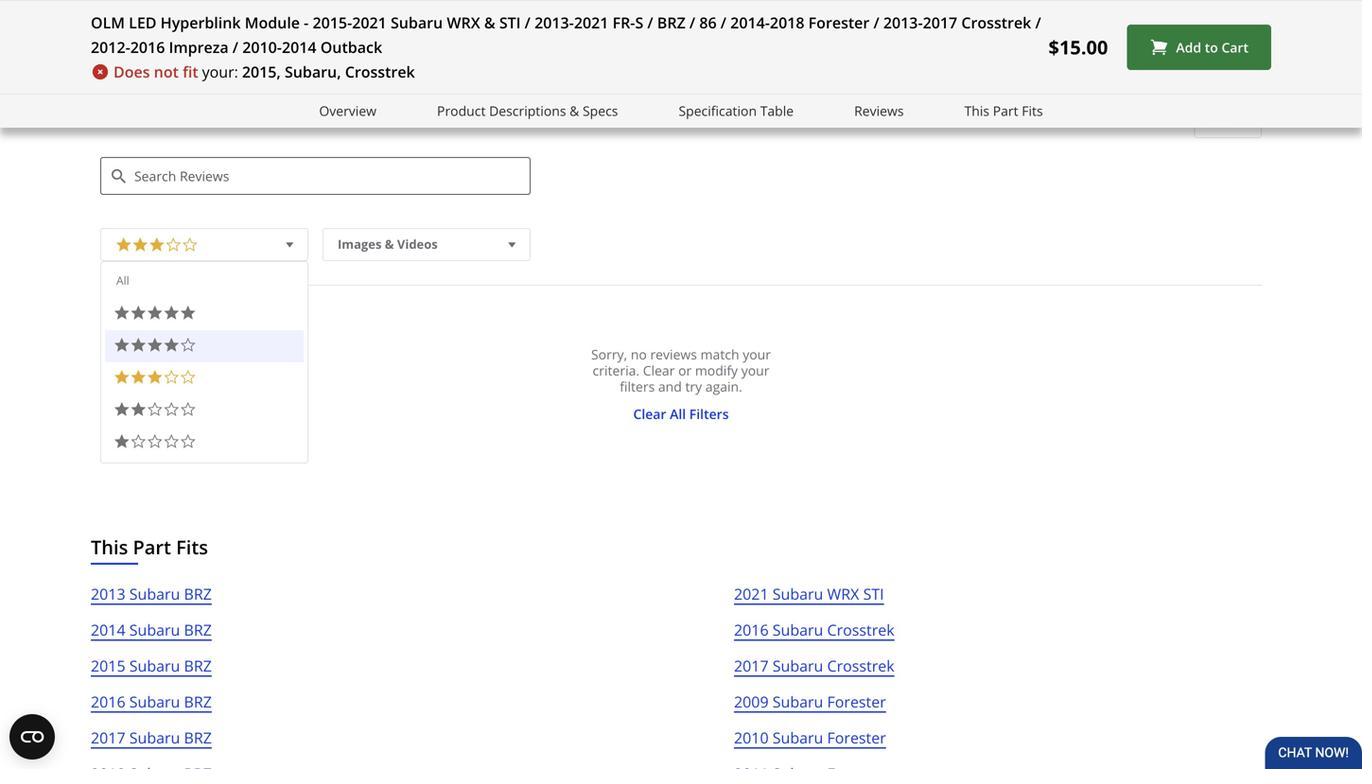 Task type: vqa. For each thing, say whether or not it's contained in the screenshot.
BUTTON image
no



Task type: describe. For each thing, give the bounding box(es) containing it.
2013
[[91, 584, 125, 604]]

2021 subaru wrx sti link
[[734, 582, 885, 618]]

2014 subaru brz link
[[91, 618, 212, 654]]

try
[[686, 378, 702, 396]]

filter
[[100, 106, 138, 127]]

add
[[1177, 38, 1202, 56]]

2016 subaru brz
[[91, 692, 212, 712]]

to
[[1205, 38, 1219, 56]]

0 horizontal spatial 2021
[[352, 12, 387, 33]]

tab list containing reviews
[[100, 55, 264, 84]]

1 vertical spatial sti
[[864, 584, 885, 604]]

2016 inside olm led hyperblink module - 2015-2021 subaru wrx & sti / 2013-2021 fr-s / brz / 86 / 2014-2018 forester / 2013-2017 crosstrek / 2012-2016 impreza / 2010-2014 outback
[[130, 37, 165, 57]]

2016 subaru crosstrek
[[734, 620, 895, 640]]

$15.00
[[1049, 34, 1109, 60]]

descriptions
[[489, 102, 566, 120]]

reviews
[[100, 55, 157, 73]]

2014 subaru brz
[[91, 620, 212, 640]]

2017 for brz
[[91, 728, 125, 748]]

2016 for 2016 subaru crosstrek
[[734, 620, 769, 640]]

reviews
[[651, 346, 697, 364]]

2010-
[[242, 37, 282, 57]]

product descriptions & specs
[[437, 102, 618, 120]]

crosstrek down outback
[[345, 62, 415, 82]]

does
[[114, 62, 150, 82]]

sorry,
[[592, 346, 628, 364]]

brz for 2015 subaru brz
[[184, 656, 212, 676]]

wrx inside olm led hyperblink module - 2015-2021 subaru wrx & sti / 2013-2021 fr-s / brz / 86 / 2014-2018 forester / 2013-2017 crosstrek / 2012-2016 impreza / 2010-2014 outback
[[447, 12, 480, 33]]

filters
[[620, 378, 655, 396]]

overview link
[[319, 100, 377, 122]]

subaru for 2013 subaru brz
[[129, 584, 180, 604]]

2009 subaru forester link
[[734, 690, 887, 726]]

again.
[[706, 378, 743, 396]]

fit
[[183, 62, 198, 82]]

brz for 2016 subaru brz
[[184, 692, 212, 712]]

1 vertical spatial fits
[[176, 534, 208, 560]]

1 horizontal spatial this part fits
[[965, 102, 1044, 120]]

2017 subaru crosstrek
[[734, 656, 895, 676]]

criteria.
[[593, 362, 640, 380]]

1 horizontal spatial 2021
[[574, 12, 609, 33]]

2015-
[[313, 12, 352, 33]]

rating element
[[100, 228, 309, 464]]

2 horizontal spatial 2021
[[734, 584, 769, 604]]

olm led hyperblink module - 2015-2021 subaru wrx & sti / 2013-2021 fr-s / brz / 86 / 2014-2018 forester / 2013-2017 crosstrek / 2012-2016 impreza / 2010-2014 outback
[[91, 12, 1042, 57]]

hyperblink
[[161, 12, 241, 33]]

images
[[338, 236, 382, 253]]

specification table
[[679, 102, 794, 120]]

2018
[[770, 12, 805, 33]]

modify
[[695, 362, 738, 380]]

outback
[[321, 37, 382, 57]]

subaru for 2015 subaru brz
[[129, 656, 180, 676]]

reviews for 0 reviews
[[113, 307, 172, 327]]

0 vertical spatial fits
[[1022, 102, 1044, 120]]

-
[[304, 12, 309, 33]]

impreza
[[169, 37, 229, 57]]

add to cart button
[[1128, 25, 1272, 70]]

clear inside clear all button
[[1206, 116, 1234, 131]]

overview
[[319, 102, 377, 120]]

2015
[[91, 656, 125, 676]]

2016 subaru crosstrek link
[[734, 618, 895, 654]]

fr-
[[613, 12, 635, 33]]

s
[[635, 12, 644, 33]]

product
[[437, 102, 486, 120]]

Search Reviews search field
[[100, 157, 531, 195]]

crosstrek up 2017 subaru crosstrek
[[828, 620, 895, 640]]

0 horizontal spatial 2014
[[91, 620, 125, 640]]

clear all button
[[1195, 109, 1263, 138]]

add to cart
[[1177, 38, 1249, 56]]

1 vertical spatial this part fits
[[91, 534, 208, 560]]

your right modify
[[742, 362, 770, 380]]

subaru for 2014 subaru brz
[[129, 620, 180, 640]]

1 vertical spatial clear
[[643, 362, 675, 380]]

clear all filters link
[[627, 405, 736, 423]]

open widget image
[[9, 715, 55, 760]]

subaru for 2017 subaru brz
[[129, 728, 180, 748]]

crosstrek inside olm led hyperblink module - 2015-2021 subaru wrx & sti / 2013-2021 fr-s / brz / 86 / 2014-2018 forester / 2013-2017 crosstrek / 2012-2016 impreza / 2010-2014 outback
[[962, 12, 1032, 33]]

table
[[761, 102, 794, 120]]

forester inside olm led hyperblink module - 2015-2021 subaru wrx & sti / 2013-2021 fr-s / brz / 86 / 2014-2018 forester / 2013-2017 crosstrek / 2012-2016 impreza / 2010-2014 outback
[[809, 12, 870, 33]]

filters
[[690, 405, 729, 423]]

& inside field
[[385, 236, 394, 253]]

brz for 2014 subaru brz
[[184, 620, 212, 640]]

subaru,
[[285, 62, 341, 82]]



Task type: locate. For each thing, give the bounding box(es) containing it.
down triangle image right videos
[[504, 235, 521, 254]]

reviews inside heading
[[142, 106, 201, 127]]

2013- down 4.5 star rating element
[[535, 12, 574, 33]]

down triangle image left 'images'
[[282, 235, 298, 254]]

2015 subaru brz
[[91, 656, 212, 676]]

filter reviews
[[100, 106, 201, 127]]

2021 subaru wrx sti
[[734, 584, 885, 604]]

0 reviews
[[100, 307, 172, 327]]

2017 subaru brz link
[[91, 726, 212, 762]]

& left specs on the top
[[570, 102, 580, 120]]

2017 subaru brz
[[91, 728, 212, 748]]

forester for 2009 subaru forester
[[828, 692, 887, 712]]

1 vertical spatial all
[[116, 273, 129, 288]]

all inside sorry, no reviews match your criteria. clear or modify your filters and try again. clear all filters
[[670, 405, 686, 423]]

1 horizontal spatial 2014
[[282, 37, 317, 57]]

your
[[743, 346, 771, 364], [742, 362, 770, 380]]

/
[[525, 12, 531, 33], [648, 12, 654, 33], [690, 12, 696, 33], [721, 12, 727, 33], [874, 12, 880, 33], [1036, 12, 1042, 33], [233, 37, 239, 57]]

forester for 2010 subaru forester
[[828, 728, 887, 748]]

brz inside olm led hyperblink module - 2015-2021 subaru wrx & sti / 2013-2021 fr-s / brz / 86 / 2014-2018 forester / 2013-2017 crosstrek / 2012-2016 impreza / 2010-2014 outback
[[658, 12, 686, 33]]

brz for 2017 subaru brz
[[184, 728, 212, 748]]

2016 down 2015
[[91, 692, 125, 712]]

all
[[1237, 116, 1251, 131], [116, 273, 129, 288], [670, 405, 686, 423]]

2017 inside 'link'
[[734, 656, 769, 676]]

subaru down 2015 subaru brz link
[[129, 692, 180, 712]]

questions
[[174, 55, 247, 73]]

subaru up 2014 subaru brz
[[129, 584, 180, 604]]

brz down 2015 subaru brz link
[[184, 692, 212, 712]]

2021
[[352, 12, 387, 33], [574, 12, 609, 33], [734, 584, 769, 604]]

1 horizontal spatial down triangle image
[[504, 235, 521, 254]]

2017
[[923, 12, 958, 33], [734, 656, 769, 676], [91, 728, 125, 748]]

2010 subaru forester
[[734, 728, 887, 748]]

2012-
[[91, 37, 130, 57]]

sorry, no reviews match your criteria. clear or modify your filters and try again. clear all filters
[[592, 346, 771, 423]]

2016
[[130, 37, 165, 57], [734, 620, 769, 640], [91, 692, 125, 712]]

1 horizontal spatial part
[[993, 102, 1019, 120]]

0 horizontal spatial &
[[385, 236, 394, 253]]

86
[[700, 12, 717, 33]]

0 vertical spatial 2016
[[130, 37, 165, 57]]

1 2013- from the left
[[535, 12, 574, 33]]

0 vertical spatial forester
[[809, 12, 870, 33]]

1 vertical spatial &
[[570, 102, 580, 120]]

this
[[965, 102, 990, 120], [91, 534, 128, 560]]

and
[[659, 378, 682, 396]]

star image
[[115, 234, 132, 253], [132, 234, 149, 253], [114, 305, 130, 322], [130, 305, 147, 322], [180, 305, 196, 322], [147, 369, 163, 386], [114, 434, 130, 450]]

subaru for 2021 subaru wrx sti
[[773, 584, 824, 604]]

subaru down 2016 subaru crosstrek link
[[773, 656, 824, 676]]

0 vertical spatial sti
[[500, 12, 521, 33]]

this part fits link
[[965, 100, 1044, 122]]

clear all
[[1206, 116, 1251, 131]]

2 horizontal spatial &
[[570, 102, 580, 120]]

or
[[679, 362, 692, 380]]

2013 subaru brz link
[[91, 582, 212, 618]]

crosstrek down 2016 subaru crosstrek link
[[828, 656, 895, 676]]

0 vertical spatial all
[[1237, 116, 1251, 131]]

sti up 2016 subaru crosstrek
[[864, 584, 885, 604]]

1 vertical spatial this
[[91, 534, 128, 560]]

0 horizontal spatial sti
[[500, 12, 521, 33]]

all up 0 reviews
[[116, 273, 129, 288]]

0 horizontal spatial wrx
[[447, 12, 480, 33]]

reviews for filter reviews
[[142, 106, 201, 127]]

down triangle image
[[282, 235, 298, 254], [504, 235, 521, 254]]

this inside this part fits link
[[965, 102, 990, 120]]

images & videos
[[338, 236, 438, 253]]

1 vertical spatial 2014
[[91, 620, 125, 640]]

crosstrek up this part fits link
[[962, 12, 1032, 33]]

sti inside olm led hyperblink module - 2015-2021 subaru wrx & sti / 2013-2021 fr-s / brz / 86 / 2014-2018 forester / 2013-2017 crosstrek / 2012-2016 impreza / 2010-2014 outback
[[500, 12, 521, 33]]

1 vertical spatial part
[[133, 534, 171, 560]]

brz down 2013 subaru brz link
[[184, 620, 212, 640]]

cart
[[1222, 38, 1249, 56]]

clear down the add to cart
[[1206, 116, 1234, 131]]

this part fits
[[965, 102, 1044, 120], [91, 534, 208, 560]]

sti
[[500, 12, 521, 33], [864, 584, 885, 604]]

brz down 2014 subaru brz link
[[184, 656, 212, 676]]

2021 up 2016 subaru crosstrek
[[734, 584, 769, 604]]

Images & Videos Filter field
[[323, 228, 531, 261]]

0 horizontal spatial 2016
[[91, 692, 125, 712]]

1 vertical spatial forester
[[828, 692, 887, 712]]

0 horizontal spatial part
[[133, 534, 171, 560]]

subaru right 2015-
[[391, 12, 443, 33]]

clear down filters
[[634, 405, 667, 423]]

0 vertical spatial &
[[484, 12, 496, 33]]

forester down 2009 subaru forester link
[[828, 728, 887, 748]]

1 horizontal spatial &
[[484, 12, 496, 33]]

match
[[701, 346, 740, 364]]

1 horizontal spatial 2013-
[[884, 12, 923, 33]]

1 horizontal spatial fits
[[1022, 102, 1044, 120]]

1 down triangle image from the left
[[282, 235, 298, 254]]

images & videos element
[[323, 228, 531, 261]]

subaru for 2009 subaru forester
[[773, 692, 824, 712]]

subaru down 2017 subaru crosstrek 'link'
[[773, 692, 824, 712]]

2 down triangle image from the left
[[504, 235, 521, 254]]

2 vertical spatial 2016
[[91, 692, 125, 712]]

1 vertical spatial 2016
[[734, 620, 769, 640]]

module
[[245, 12, 300, 33]]

& inside olm led hyperblink module - 2015-2021 subaru wrx & sti / 2013-2021 fr-s / brz / 86 / 2014-2018 forester / 2013-2017 crosstrek / 2012-2016 impreza / 2010-2014 outback
[[484, 12, 496, 33]]

led
[[129, 12, 157, 33]]

2016 down led
[[130, 37, 165, 57]]

2009 subaru forester
[[734, 692, 887, 712]]

filter reviews heading
[[100, 106, 1263, 143]]

reviews link
[[855, 100, 904, 122]]

forester right 2018
[[809, 12, 870, 33]]

2009
[[734, 692, 769, 712]]

& left videos
[[385, 236, 394, 253]]

0 horizontal spatial 2017
[[91, 728, 125, 748]]

2010 subaru forester link
[[734, 726, 887, 762]]

subaru down 2016 subaru brz link
[[129, 728, 180, 748]]

1 horizontal spatial all
[[670, 405, 686, 423]]

subaru down 2014 subaru brz link
[[129, 656, 180, 676]]

2013 subaru brz
[[91, 584, 212, 604]]

subaru inside 'link'
[[773, 656, 824, 676]]

2015 subaru brz link
[[91, 654, 212, 690]]

2 horizontal spatial 2017
[[923, 12, 958, 33]]

brz for 2013 subaru brz
[[184, 584, 212, 604]]

1 horizontal spatial 2017
[[734, 656, 769, 676]]

magnifying glass image
[[112, 170, 126, 184]]

2017 subaru crosstrek link
[[734, 654, 895, 690]]

1 horizontal spatial this
[[965, 102, 990, 120]]

2017 inside olm led hyperblink module - 2015-2021 subaru wrx & sti / 2013-2021 fr-s / brz / 86 / 2014-2018 forester / 2013-2017 crosstrek / 2012-2016 impreza / 2010-2014 outback
[[923, 12, 958, 33]]

0 vertical spatial part
[[993, 102, 1019, 120]]

empty star image
[[165, 234, 182, 253], [182, 234, 198, 253], [180, 337, 196, 354], [163, 369, 180, 386], [163, 401, 180, 418], [180, 401, 196, 418], [163, 434, 180, 450], [180, 434, 196, 450]]

subaru inside olm led hyperblink module - 2015-2021 subaru wrx & sti / 2013-2021 fr-s / brz / 86 / 2014-2018 forester / 2013-2017 crosstrek / 2012-2016 impreza / 2010-2014 outback
[[391, 12, 443, 33]]

2016 down "2021 subaru wrx sti" link
[[734, 620, 769, 640]]

0 horizontal spatial this
[[91, 534, 128, 560]]

2 vertical spatial forester
[[828, 728, 887, 748]]

2013- up reviews link
[[884, 12, 923, 33]]

2 2013- from the left
[[884, 12, 923, 33]]

wrx
[[447, 12, 480, 33], [828, 584, 860, 604]]

your:
[[202, 62, 238, 82]]

2014 down '-'
[[282, 37, 317, 57]]

2 vertical spatial &
[[385, 236, 394, 253]]

1 horizontal spatial sti
[[864, 584, 885, 604]]

all inside list box
[[116, 273, 129, 288]]

crosstrek inside 'link'
[[828, 656, 895, 676]]

0 vertical spatial clear
[[1206, 116, 1234, 131]]

2 vertical spatial 2017
[[91, 728, 125, 748]]

videos
[[397, 236, 438, 253]]

1 horizontal spatial 2016
[[130, 37, 165, 57]]

2016 subaru brz link
[[91, 690, 212, 726]]

0 vertical spatial this part fits
[[965, 102, 1044, 120]]

subaru down "2021 subaru wrx sti" link
[[773, 620, 824, 640]]

part
[[993, 102, 1019, 120], [133, 534, 171, 560]]

1 horizontal spatial wrx
[[828, 584, 860, 604]]

all inside button
[[1237, 116, 1251, 131]]

4.5 star rating element
[[554, 0, 611, 4]]

0 horizontal spatial this part fits
[[91, 534, 208, 560]]

all list box
[[100, 261, 309, 464]]

0
[[100, 307, 109, 327]]

specification
[[679, 102, 757, 120]]

no
[[631, 346, 647, 364]]

& up product at the top left of page
[[484, 12, 496, 33]]

specs
[[583, 102, 618, 120]]

reviews
[[855, 102, 904, 120], [142, 106, 201, 127], [113, 307, 172, 327]]

2015,
[[242, 62, 281, 82]]

down triangle image inside images & videos field
[[504, 235, 521, 254]]

2010
[[734, 728, 769, 748]]

not
[[154, 62, 179, 82]]

product descriptions & specs link
[[437, 100, 618, 122]]

all down and
[[670, 405, 686, 423]]

2021 down 4.5 star rating element
[[574, 12, 609, 33]]

your right match
[[743, 346, 771, 364]]

2014
[[282, 37, 317, 57], [91, 620, 125, 640]]

sti up product descriptions & specs
[[500, 12, 521, 33]]

2 vertical spatial clear
[[634, 405, 667, 423]]

2014 inside olm led hyperblink module - 2015-2021 subaru wrx & sti / 2013-2021 fr-s / brz / 86 / 2014-2018 forester / 2013-2017 crosstrek / 2012-2016 impreza / 2010-2014 outback
[[282, 37, 317, 57]]

wrx up product at the top left of page
[[447, 12, 480, 33]]

olm
[[91, 12, 125, 33]]

0 vertical spatial wrx
[[447, 12, 480, 33]]

2013-
[[535, 12, 574, 33], [884, 12, 923, 33]]

0 vertical spatial 2014
[[282, 37, 317, 57]]

all link
[[116, 273, 129, 288]]

2014 up 2015
[[91, 620, 125, 640]]

2017 for crosstrek
[[734, 656, 769, 676]]

Rating Filter field
[[100, 228, 309, 261]]

subaru for 2016 subaru brz
[[129, 692, 180, 712]]

&
[[484, 12, 496, 33], [570, 102, 580, 120], [385, 236, 394, 253]]

subaru for 2010 subaru forester
[[773, 728, 824, 748]]

subaru down 2009 subaru forester link
[[773, 728, 824, 748]]

brz
[[658, 12, 686, 33], [184, 584, 212, 604], [184, 620, 212, 640], [184, 656, 212, 676], [184, 692, 212, 712], [184, 728, 212, 748]]

tab list
[[100, 55, 264, 84]]

clear left or
[[643, 362, 675, 380]]

all down cart
[[1237, 116, 1251, 131]]

1 vertical spatial 2017
[[734, 656, 769, 676]]

2021 up outback
[[352, 12, 387, 33]]

2016 for 2016 subaru brz
[[91, 692, 125, 712]]

0 vertical spatial 2017
[[923, 12, 958, 33]]

star image
[[149, 234, 165, 253], [147, 305, 163, 322], [163, 305, 180, 322], [114, 337, 130, 354], [130, 337, 147, 354], [147, 337, 163, 354], [163, 337, 180, 354], [114, 369, 130, 386], [130, 369, 147, 386], [114, 401, 130, 418], [130, 401, 147, 418]]

0 vertical spatial this
[[965, 102, 990, 120]]

brz right s
[[658, 12, 686, 33]]

1 vertical spatial wrx
[[828, 584, 860, 604]]

forester down 2017 subaru crosstrek 'link'
[[828, 692, 887, 712]]

0 horizontal spatial fits
[[176, 534, 208, 560]]

wrx up 2016 subaru crosstrek
[[828, 584, 860, 604]]

subaru for 2016 subaru crosstrek
[[773, 620, 824, 640]]

2 horizontal spatial all
[[1237, 116, 1251, 131]]

0 horizontal spatial down triangle image
[[282, 235, 298, 254]]

subaru up 2016 subaru crosstrek
[[773, 584, 824, 604]]

does not fit your: 2015, subaru, crosstrek
[[114, 62, 415, 82]]

specification table link
[[679, 100, 794, 122]]

subaru down 2013 subaru brz link
[[129, 620, 180, 640]]

0 horizontal spatial all
[[116, 273, 129, 288]]

0 horizontal spatial 2013-
[[535, 12, 574, 33]]

subaru for 2017 subaru crosstrek
[[773, 656, 824, 676]]

empty star image
[[180, 369, 196, 386], [147, 401, 163, 418], [130, 434, 147, 450], [147, 434, 163, 450]]

2 horizontal spatial 2016
[[734, 620, 769, 640]]

2 vertical spatial all
[[670, 405, 686, 423]]

crosstrek
[[962, 12, 1032, 33], [345, 62, 415, 82], [828, 620, 895, 640], [828, 656, 895, 676]]

brz down 2016 subaru brz link
[[184, 728, 212, 748]]

clear
[[1206, 116, 1234, 131], [643, 362, 675, 380], [634, 405, 667, 423]]

brz up 2014 subaru brz
[[184, 584, 212, 604]]

2014-
[[731, 12, 770, 33]]



